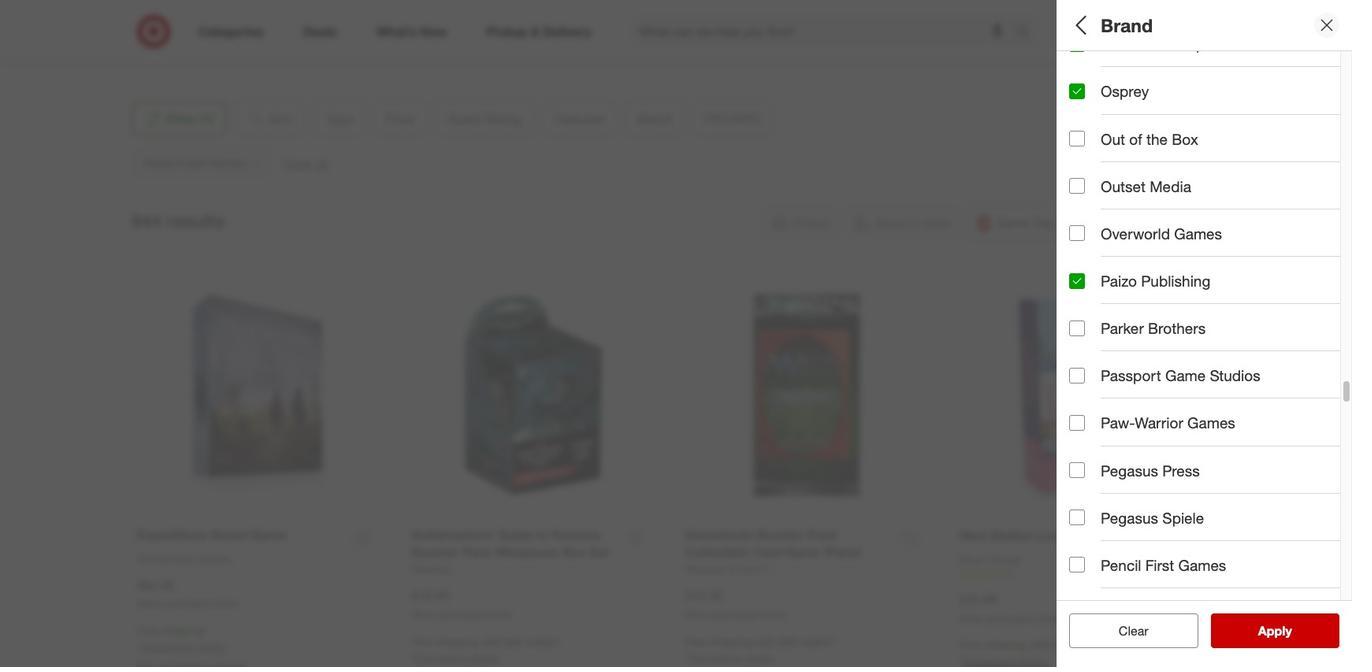 Task type: describe. For each thing, give the bounding box(es) containing it.
all
[[1144, 623, 1157, 639]]

publishing
[[1141, 272, 1211, 290]]

apply. inside free shipping * * exclusions apply.
[[197, 641, 226, 654]]

pegasus for pegasus spiele
[[1101, 509, 1158, 527]]

0 vertical spatial games
[[1174, 224, 1222, 243]]

paw-warrior games
[[1101, 414, 1236, 432]]

box
[[1172, 130, 1198, 148]]

games for first
[[1179, 556, 1226, 574]]

park
[[229, 13, 252, 27]]

featured button
[[1069, 217, 1352, 272]]

studios
[[1210, 367, 1261, 385]]

pegasus press
[[1101, 461, 1200, 480]]

with for $18.99
[[481, 635, 502, 649]]

clear all button
[[1069, 614, 1198, 649]]

$35 for $15.95
[[779, 635, 797, 649]]

small
[[1133, 35, 1170, 53]]

$50
[[1245, 137, 1262, 151]]

games for warrior
[[1188, 414, 1236, 432]]

free for $20.99
[[960, 639, 982, 652]]

$100
[[1311, 137, 1335, 151]]

$18.99 when purchased online
[[411, 588, 511, 621]]

pencil
[[1101, 556, 1142, 574]]

Pegasus Spiele checkbox
[[1069, 510, 1085, 526]]

Pegasus Press checkbox
[[1069, 463, 1085, 478]]

century
[[1210, 303, 1249, 316]]

free for $18.99
[[411, 635, 433, 649]]

* down $84.95
[[137, 641, 141, 654]]

first
[[1146, 556, 1174, 574]]

orders* for $20.99
[[1074, 639, 1110, 652]]

when for $84.95
[[137, 599, 162, 610]]

when for $18.99
[[411, 609, 436, 621]]

944
[[131, 210, 161, 232]]

Pencil First Games checkbox
[[1069, 557, 1085, 573]]

Parker Brothers checkbox
[[1069, 320, 1085, 336]]

exclusions for $15.95
[[690, 652, 742, 665]]

all
[[1069, 14, 1091, 36]]

Paw-Warrior Games checkbox
[[1069, 415, 1085, 431]]

step
[[1174, 35, 1205, 53]]

spiele;
[[1310, 303, 1344, 316]]

pencil first games
[[1101, 556, 1226, 574]]

$84.95
[[137, 577, 175, 593]]

free shipping with $35 orders* * exclusions apply. for $15.95
[[686, 635, 836, 665]]

media
[[1150, 177, 1191, 195]]

Include out of stock checkbox
[[1069, 398, 1085, 413]]

paw-
[[1101, 414, 1135, 432]]

online for $15.95
[[760, 609, 786, 621]]

guest rating
[[1069, 178, 1162, 196]]

free shipping with $35 orders*
[[960, 639, 1110, 652]]

osprey
[[1101, 82, 1149, 100]]

Out of the Box checkbox
[[1069, 131, 1085, 147]]

fpo/apo
[[1069, 343, 1137, 361]]

ga
[[1342, 82, 1352, 96]]

paizo
[[1101, 272, 1137, 290]]

exclusions for $18.99
[[415, 652, 468, 665]]

board
[[1069, 82, 1099, 96]]

0 horizontal spatial games;
[[1102, 82, 1141, 96]]

Paizo Publishing checkbox
[[1069, 273, 1085, 289]]

free for $15.95
[[686, 635, 707, 649]]

exclusions inside free shipping * * exclusions apply.
[[141, 641, 194, 654]]

free inside free shipping * * exclusions apply.
[[137, 624, 159, 638]]

25th
[[1185, 303, 1207, 316]]

warrior
[[1135, 414, 1183, 432]]

* down $15.95
[[686, 652, 690, 665]]

$18.99
[[411, 588, 449, 604]]

$20.99 when purchased online
[[960, 592, 1060, 625]]

brand for brand
[[1101, 14, 1153, 36]]

Osprey checkbox
[[1069, 83, 1085, 99]]

out
[[1154, 396, 1176, 415]]

online for $18.99
[[486, 609, 511, 621]]

filters
[[1096, 14, 1145, 36]]

brand 0-hr art & technology; 25th century games; 2f-spiele; 2
[[1069, 283, 1352, 316]]

price $0  –  $15; $15  –  $25; $25  –  $50; $50  –  $100; $100  –  
[[1069, 117, 1352, 151]]

art
[[1095, 303, 1109, 316]]

$15.95 when purchased online
[[686, 588, 786, 621]]

$50;
[[1221, 137, 1242, 151]]

games; inside brand 0-hr art & technology; 25th century games; 2f-spiele; 2
[[1252, 303, 1291, 316]]

one small step
[[1101, 35, 1205, 53]]

shipping inside free shipping * * exclusions apply.
[[162, 624, 204, 638]]

944 results
[[131, 210, 225, 232]]

outset media
[[1101, 177, 1191, 195]]

shipping for $15.95
[[711, 635, 753, 649]]

2835
[[144, 13, 168, 27]]

include
[[1101, 396, 1150, 415]]

game
[[1165, 367, 1206, 385]]

search
[[1009, 25, 1047, 41]]

technology;
[[1122, 303, 1182, 316]]

1 link
[[960, 568, 1203, 581]]

featured
[[1069, 227, 1132, 246]]

spiele
[[1163, 509, 1204, 527]]

type
[[1069, 62, 1103, 80]]

one
[[1101, 35, 1129, 53]]

passport game studios
[[1101, 367, 1261, 385]]

apply button
[[1211, 614, 1340, 649]]

trading
[[1267, 82, 1303, 96]]

results for see results
[[1268, 623, 1309, 639]]

Passport Game Studios checkbox
[[1069, 368, 1085, 384]]

53719
[[212, 29, 243, 42]]

clear all
[[1111, 623, 1157, 639]]

2f-
[[1294, 303, 1310, 316]]

include out of stock
[[1101, 396, 1234, 415]]



Task type: vqa. For each thing, say whether or not it's contained in the screenshot.
right RESULTS
yes



Task type: locate. For each thing, give the bounding box(es) containing it.
1 vertical spatial games
[[1188, 414, 1236, 432]]

free down $20.99 in the bottom right of the page
[[960, 639, 982, 652]]

0 vertical spatial results
[[166, 210, 225, 232]]

0 vertical spatial pegasus
[[1101, 461, 1158, 480]]

0 horizontal spatial $35
[[505, 635, 523, 649]]

overworld games
[[1101, 224, 1222, 243]]

exclusions apply. button down $15.95 when purchased online
[[690, 651, 775, 667]]

outset
[[1101, 177, 1146, 195]]

when down $20.99 in the bottom right of the page
[[960, 613, 984, 625]]

1 horizontal spatial exclusions
[[415, 652, 468, 665]]

,
[[190, 29, 193, 42]]

2 clear from the left
[[1119, 623, 1149, 639]]

with
[[481, 635, 502, 649], [756, 635, 776, 649], [1030, 639, 1050, 652]]

1 horizontal spatial $35
[[779, 635, 797, 649]]

2 free shipping with $35 orders* * exclusions apply. from the left
[[686, 635, 836, 665]]

passport
[[1101, 367, 1161, 385]]

Outset Media checkbox
[[1069, 178, 1085, 194]]

clear
[[1111, 623, 1141, 639], [1119, 623, 1149, 639]]

brand inside dialog
[[1101, 14, 1153, 36]]

the
[[1147, 130, 1168, 148]]

free down $18.99
[[411, 635, 433, 649]]

$35 down the $20.99 when purchased online in the right of the page
[[1053, 639, 1071, 652]]

1 vertical spatial of
[[1180, 396, 1193, 415]]

clear for clear
[[1119, 623, 1149, 639]]

1 horizontal spatial exclusions apply. button
[[415, 651, 501, 667]]

online inside the $20.99 when purchased online
[[1035, 613, 1060, 625]]

What can we help you find? suggestions appear below search field
[[630, 14, 1020, 49]]

purchased inside $18.99 when purchased online
[[439, 609, 484, 621]]

exclusions apply. button for $15.95
[[690, 651, 775, 667]]

clear left all at the right bottom of page
[[1111, 623, 1141, 639]]

exclusions apply. button down $18.99 when purchased online
[[415, 651, 501, 667]]

when down $15.95
[[686, 609, 710, 621]]

2 horizontal spatial with
[[1030, 639, 1050, 652]]

see
[[1242, 623, 1264, 639]]

hr
[[1080, 303, 1091, 316]]

purchased down $15.95
[[713, 609, 758, 621]]

$35 down $15.95 when purchased online
[[779, 635, 797, 649]]

brothers
[[1148, 319, 1206, 337]]

purchased
[[164, 599, 209, 610], [439, 609, 484, 621], [713, 609, 758, 621], [987, 613, 1032, 625]]

purchased for $84.95
[[164, 599, 209, 610]]

purchased down $20.99 in the bottom right of the page
[[987, 613, 1032, 625]]

of
[[1129, 130, 1142, 148], [1180, 396, 1193, 415]]

online inside $15.95 when purchased online
[[760, 609, 786, 621]]

shipping down $84.95 when purchased online
[[162, 624, 204, 638]]

0 horizontal spatial of
[[1129, 130, 1142, 148]]

results right 'see' on the bottom right
[[1268, 623, 1309, 639]]

$35 for $18.99
[[505, 635, 523, 649]]

of inside brand dialog
[[1129, 130, 1142, 148]]

paizo publishing
[[1101, 272, 1211, 290]]

when for $20.99
[[960, 613, 984, 625]]

free shipping with $35 orders* * exclusions apply. down $15.95 when purchased online
[[686, 635, 836, 665]]

orders* for $18.99
[[526, 635, 561, 649]]

0 horizontal spatial exclusions apply. button
[[141, 640, 226, 656]]

results inside 'see results' button
[[1268, 623, 1309, 639]]

shipping for $18.99
[[436, 635, 478, 649]]

$15.95
[[686, 588, 723, 604]]

parker brothers
[[1101, 319, 1206, 337]]

1 vertical spatial results
[[1268, 623, 1309, 639]]

$35 down $18.99 when purchased online
[[505, 635, 523, 649]]

0 horizontal spatial with
[[481, 635, 502, 649]]

parker
[[1101, 319, 1144, 337]]

card
[[1144, 82, 1168, 96]]

with for $20.99
[[1030, 639, 1050, 652]]

0 horizontal spatial free shipping with $35 orders* * exclusions apply.
[[411, 635, 561, 665]]

clear inside all filters dialog
[[1111, 623, 1141, 639]]

when inside the $20.99 when purchased online
[[960, 613, 984, 625]]

2835 commerce park drive fitchburg , wi 53719 us
[[144, 13, 280, 58]]

fpo/apo button
[[1069, 327, 1352, 382]]

purchased for $18.99
[[439, 609, 484, 621]]

guest
[[1069, 178, 1111, 196]]

of inside all filters dialog
[[1180, 396, 1193, 415]]

games; left card
[[1102, 82, 1141, 96]]

1 vertical spatial brand
[[1069, 283, 1112, 301]]

results right 944
[[166, 210, 225, 232]]

1 vertical spatial pegasus
[[1101, 509, 1158, 527]]

2 vertical spatial games
[[1179, 556, 1226, 574]]

exclusions apply. button for $18.99
[[415, 651, 501, 667]]

free shipping * * exclusions apply.
[[137, 624, 226, 654]]

0 horizontal spatial exclusions
[[141, 641, 194, 654]]

with down the $20.99 when purchased online in the right of the page
[[1030, 639, 1050, 652]]

exclusions down $84.95 when purchased online
[[141, 641, 194, 654]]

1 pegasus from the top
[[1101, 461, 1158, 480]]

brand
[[1101, 14, 1153, 36], [1069, 283, 1112, 301]]

2 pegasus from the top
[[1101, 509, 1158, 527]]

1 horizontal spatial results
[[1268, 623, 1309, 639]]

apply. down $84.95 when purchased online
[[197, 641, 226, 654]]

collectible
[[1212, 82, 1264, 96]]

0 vertical spatial of
[[1129, 130, 1142, 148]]

shipping down $18.99 when purchased online
[[436, 635, 478, 649]]

exclusions down $15.95 when purchased online
[[690, 652, 742, 665]]

clear inside brand dialog
[[1119, 623, 1149, 639]]

brand for brand 0-hr art & technology; 25th century games; 2f-spiele; 2
[[1069, 283, 1112, 301]]

cards;
[[1306, 82, 1339, 96]]

$20.99
[[960, 592, 998, 607]]

games right first
[[1179, 556, 1226, 574]]

with down $15.95 when purchased online
[[756, 635, 776, 649]]

overworld
[[1101, 224, 1170, 243]]

when down $18.99
[[411, 609, 436, 621]]

2 horizontal spatial exclusions
[[690, 652, 742, 665]]

1 horizontal spatial games;
[[1171, 82, 1209, 96]]

exclusions apply. button down $84.95 when purchased online
[[141, 640, 226, 656]]

free shipping with $35 orders* * exclusions apply.
[[411, 635, 561, 665], [686, 635, 836, 665]]

exclusions apply. button
[[141, 640, 226, 656], [415, 651, 501, 667], [690, 651, 775, 667]]

$25;
[[1160, 137, 1181, 151]]

apply. for $18.99
[[471, 652, 501, 665]]

out
[[1101, 130, 1125, 148]]

purchased for $20.99
[[987, 613, 1032, 625]]

2 horizontal spatial games;
[[1252, 303, 1291, 316]]

exclusions down $18.99 when purchased online
[[415, 652, 468, 665]]

online for $84.95
[[212, 599, 237, 610]]

commerce
[[171, 13, 226, 27]]

results for 944 results
[[166, 210, 225, 232]]

free shipping with $35 orders* * exclusions apply. down $18.99 when purchased online
[[411, 635, 561, 665]]

1 horizontal spatial of
[[1180, 396, 1193, 415]]

$35 for $20.99
[[1053, 639, 1071, 652]]

see results
[[1242, 623, 1309, 639]]

free down $15.95
[[686, 635, 707, 649]]

$15
[[1124, 137, 1141, 151]]

wi
[[196, 29, 209, 42]]

1 horizontal spatial apply.
[[471, 652, 501, 665]]

pegasus for pegasus press
[[1101, 461, 1158, 480]]

$84.95 when purchased online
[[137, 577, 237, 610]]

apply. down $15.95 when purchased online
[[745, 652, 775, 665]]

pegasus up pencil
[[1101, 509, 1158, 527]]

apply. for $15.95
[[745, 652, 775, 665]]

all filters dialog
[[1057, 0, 1352, 667]]

shipping down the $20.99 when purchased online in the right of the page
[[985, 639, 1027, 652]]

free
[[137, 624, 159, 638], [411, 635, 433, 649], [686, 635, 707, 649], [960, 639, 982, 652]]

1 free shipping with $35 orders* * exclusions apply. from the left
[[411, 635, 561, 665]]

1
[[1009, 569, 1014, 581]]

pegasus down paw-
[[1101, 461, 1158, 480]]

when for $15.95
[[686, 609, 710, 621]]

2 horizontal spatial apply.
[[745, 652, 775, 665]]

1 horizontal spatial orders*
[[800, 635, 836, 649]]

orders* for $15.95
[[800, 635, 836, 649]]

shipping down $15.95 when purchased online
[[711, 635, 753, 649]]

free down $84.95
[[137, 624, 159, 638]]

purchased down $18.99
[[439, 609, 484, 621]]

when
[[137, 599, 162, 610], [411, 609, 436, 621], [686, 609, 710, 621], [960, 613, 984, 625]]

all filters
[[1069, 14, 1145, 36]]

us
[[144, 45, 159, 58]]

online inside $18.99 when purchased online
[[486, 609, 511, 621]]

orders*
[[526, 635, 561, 649], [800, 635, 836, 649], [1074, 639, 1110, 652]]

* down $18.99
[[411, 652, 415, 665]]

when inside $15.95 when purchased online
[[686, 609, 710, 621]]

apply
[[1258, 623, 1292, 639]]

0 vertical spatial brand
[[1101, 14, 1153, 36]]

rating
[[1116, 178, 1162, 196]]

shipping for $20.99
[[985, 639, 1027, 652]]

pegasus spiele
[[1101, 509, 1204, 527]]

purchased inside $15.95 when purchased online
[[713, 609, 758, 621]]

of right out
[[1180, 396, 1193, 415]]

games down guest rating button
[[1174, 224, 1222, 243]]

price
[[1069, 117, 1106, 135]]

when inside $18.99 when purchased online
[[411, 609, 436, 621]]

see results button
[[1211, 614, 1340, 649]]

stock
[[1197, 396, 1234, 415]]

exclusions
[[141, 641, 194, 654], [415, 652, 468, 665], [690, 652, 742, 665]]

2 horizontal spatial $35
[[1053, 639, 1071, 652]]

games
[[1174, 224, 1222, 243], [1188, 414, 1236, 432], [1179, 556, 1226, 574]]

1 horizontal spatial free shipping with $35 orders* * exclusions apply.
[[686, 635, 836, 665]]

2 horizontal spatial exclusions apply. button
[[690, 651, 775, 667]]

* down $84.95 when purchased online
[[204, 624, 208, 638]]

games; left 2f-
[[1252, 303, 1291, 316]]

results
[[166, 210, 225, 232], [1268, 623, 1309, 639]]

1 horizontal spatial with
[[756, 635, 776, 649]]

of left the
[[1129, 130, 1142, 148]]

$0
[[1069, 137, 1081, 151]]

$25
[[1184, 137, 1202, 151]]

purchased for $15.95
[[713, 609, 758, 621]]

2 horizontal spatial orders*
[[1074, 639, 1110, 652]]

games; right card
[[1171, 82, 1209, 96]]

free shipping with $35 orders* * exclusions apply. for $18.99
[[411, 635, 561, 665]]

brand dialog
[[1057, 0, 1352, 667]]

purchased inside $84.95 when purchased online
[[164, 599, 209, 610]]

when down $84.95
[[137, 599, 162, 610]]

with for $15.95
[[756, 635, 776, 649]]

&
[[1112, 303, 1119, 316]]

online for $20.99
[[1035, 613, 1060, 625]]

apply. down $18.99 when purchased online
[[471, 652, 501, 665]]

guest rating button
[[1069, 162, 1352, 217]]

purchased up free shipping * * exclusions apply.
[[164, 599, 209, 610]]

games right out
[[1188, 414, 1236, 432]]

$15;
[[1100, 137, 1121, 151]]

online inside $84.95 when purchased online
[[212, 599, 237, 610]]

0 horizontal spatial orders*
[[526, 635, 561, 649]]

0 horizontal spatial apply.
[[197, 641, 226, 654]]

pegasus
[[1101, 461, 1158, 480], [1101, 509, 1158, 527]]

fitchburg
[[144, 29, 190, 42]]

$100;
[[1281, 137, 1308, 151]]

brand inside brand 0-hr art & technology; 25th century games; 2f-spiele; 2
[[1069, 283, 1112, 301]]

purchased inside the $20.99 when purchased online
[[987, 613, 1032, 625]]

One Small Step checkbox
[[1069, 36, 1085, 52]]

clear button
[[1069, 614, 1198, 649]]

1 clear from the left
[[1111, 623, 1141, 639]]

clear for clear all
[[1111, 623, 1141, 639]]

clear down pencil
[[1119, 623, 1149, 639]]

drive
[[255, 13, 280, 27]]

Overworld Games checkbox
[[1069, 226, 1085, 241]]

0 horizontal spatial results
[[166, 210, 225, 232]]

press
[[1163, 461, 1200, 480]]

when inside $84.95 when purchased online
[[137, 599, 162, 610]]

with down $18.99 when purchased online
[[481, 635, 502, 649]]

0-
[[1069, 303, 1080, 316]]



